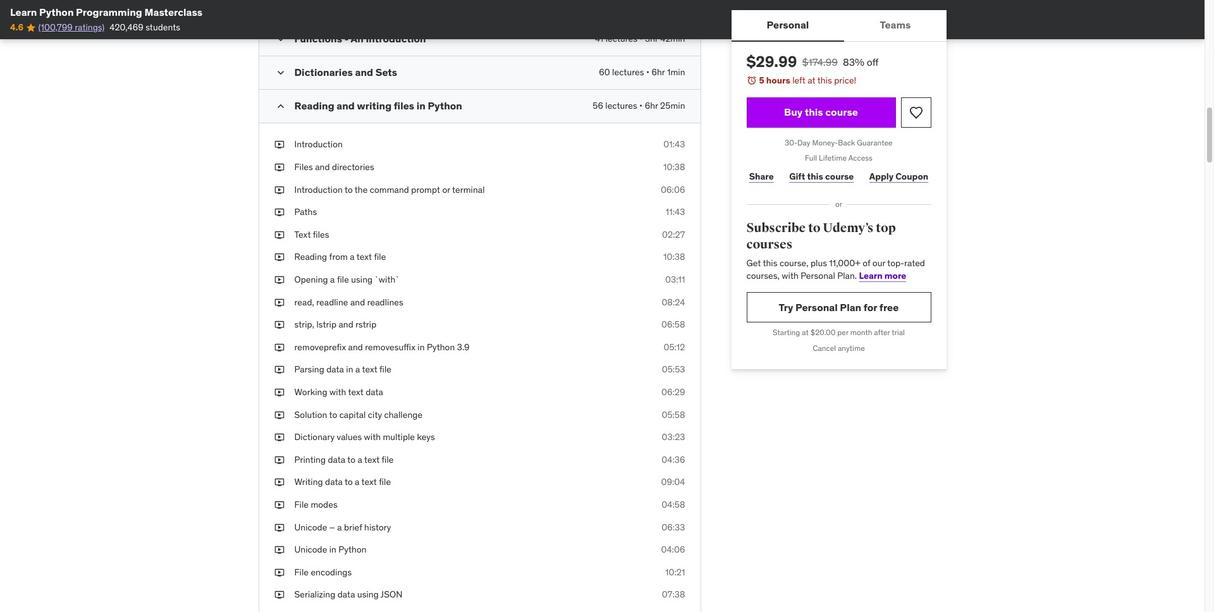 Task type: describe. For each thing, give the bounding box(es) containing it.
6hr for reading and writing files in python
[[645, 100, 658, 112]]

0 horizontal spatial or
[[442, 184, 450, 195]]

json
[[381, 589, 403, 600]]

xsmall image for dictionary values with multiple keys
[[274, 431, 284, 444]]

strip, lstrip and rstrip
[[294, 319, 376, 330]]

month
[[850, 328, 872, 337]]

buy
[[784, 106, 803, 118]]

capital
[[339, 409, 366, 420]]

strip,
[[294, 319, 314, 330]]

data for serializing
[[338, 589, 355, 600]]

dictionary
[[294, 431, 335, 443]]

this for buy
[[805, 106, 823, 118]]

parsing data in a text file
[[294, 364, 391, 375]]

xsmall image for paths
[[274, 206, 284, 219]]

course for gift this course
[[825, 171, 854, 182]]

xsmall image for read, readline and readlines
[[274, 296, 284, 309]]

unicode for unicode in python
[[294, 544, 327, 555]]

0 vertical spatial at
[[808, 75, 816, 86]]

a up working with text data
[[355, 364, 360, 375]]

in right removesuffix
[[418, 341, 425, 353]]

trial
[[892, 328, 905, 337]]

10:21
[[665, 566, 685, 578]]

coupon
[[896, 171, 929, 182]]

sets
[[375, 66, 397, 79]]

introduction for introduction to the command prompt or terminal
[[294, 184, 343, 195]]

data for printing
[[328, 454, 345, 465]]

25min
[[660, 100, 685, 112]]

0 vertical spatial using
[[351, 274, 373, 285]]

xsmall image for reading from a text file
[[274, 251, 284, 264]]

opening a file using `with`
[[294, 274, 399, 285]]

history
[[364, 521, 391, 533]]

tab list containing personal
[[731, 10, 946, 42]]

starting at $20.00 per month after trial cancel anytime
[[773, 328, 905, 353]]

05:58
[[662, 409, 685, 420]]

4.6
[[10, 22, 24, 33]]

text
[[294, 229, 311, 240]]

brief
[[344, 521, 362, 533]]

xsmall image for parsing data in a text file
[[274, 364, 284, 376]]

file down reading from a text file on the top left of page
[[337, 274, 349, 285]]

subscribe
[[747, 220, 806, 236]]

and for removesuffix
[[348, 341, 363, 353]]

top
[[876, 220, 896, 236]]

with inside get this course, plus 11,000+ of our top-rated courses, with personal plan.
[[782, 270, 799, 281]]

access
[[848, 153, 873, 163]]

6hr for dictionaries and sets
[[652, 67, 665, 78]]

a right –
[[337, 521, 342, 533]]

file for writing data to a text file
[[379, 476, 391, 488]]

reading from a text file
[[294, 251, 386, 263]]

text files
[[294, 229, 329, 240]]

a down dictionary values with multiple keys
[[358, 454, 362, 465]]

per
[[838, 328, 849, 337]]

03:11
[[665, 274, 685, 285]]

gift
[[789, 171, 805, 182]]

file for file encodings
[[294, 566, 309, 578]]

buy this course button
[[747, 97, 896, 127]]

encodings
[[311, 566, 352, 578]]

04:58
[[662, 499, 685, 510]]

modes
[[311, 499, 338, 510]]

01:43
[[664, 139, 685, 150]]

1 horizontal spatial files
[[394, 100, 414, 112]]

file for parsing data in a text file
[[379, 364, 391, 375]]

06:33
[[662, 521, 685, 533]]

and up rstrip
[[350, 296, 365, 308]]

04:06
[[661, 544, 685, 555]]

xsmall image for strip, lstrip and rstrip
[[274, 319, 284, 331]]

0 horizontal spatial files
[[313, 229, 329, 240]]

05:12
[[664, 341, 685, 353]]

data for parsing
[[326, 364, 344, 375]]

04:36
[[662, 454, 685, 465]]

introduction to the command prompt or terminal
[[294, 184, 485, 195]]

free
[[880, 301, 899, 314]]

xsmall image for files and directories
[[274, 161, 284, 174]]

to down values
[[347, 454, 355, 465]]

course for buy this course
[[825, 106, 858, 118]]

our
[[873, 258, 885, 269]]

of
[[863, 258, 871, 269]]

a down printing data to a text file
[[355, 476, 360, 488]]

xsmall image for opening a file using `with`
[[274, 274, 284, 286]]

1 vertical spatial lectures
[[612, 67, 644, 78]]

41
[[595, 33, 604, 45]]

top-
[[887, 258, 904, 269]]

file for printing data to a text file
[[382, 454, 394, 465]]

2 vertical spatial with
[[364, 431, 381, 443]]

3.9
[[457, 341, 470, 353]]

–
[[329, 521, 335, 533]]

and for writing
[[337, 100, 355, 112]]

readlines
[[367, 296, 403, 308]]

parsing
[[294, 364, 324, 375]]

introduction for introduction
[[294, 139, 343, 150]]

unicode in python
[[294, 544, 367, 555]]

course,
[[780, 258, 809, 269]]

the
[[355, 184, 368, 195]]

xsmall image for unicode in python
[[274, 544, 284, 556]]

xsmall image for file modes
[[274, 499, 284, 511]]

1min
[[667, 67, 685, 78]]

11,000+
[[829, 258, 861, 269]]

text for parsing data in a text file
[[362, 364, 377, 375]]

06:58
[[661, 319, 685, 330]]

readline
[[316, 296, 348, 308]]

apply coupon
[[869, 171, 929, 182]]

paths
[[294, 206, 317, 218]]

off
[[867, 56, 879, 68]]

dictionaries
[[294, 66, 353, 79]]

serializing data using json
[[294, 589, 403, 600]]

try personal plan for free link
[[747, 292, 931, 323]]

removesuffix
[[365, 341, 415, 353]]

56
[[593, 100, 603, 112]]

from
[[329, 251, 348, 263]]

hours
[[766, 75, 790, 86]]

files
[[294, 161, 313, 173]]

get
[[747, 258, 761, 269]]

in down –
[[329, 544, 336, 555]]

11:43
[[666, 206, 685, 218]]

42min
[[660, 33, 685, 45]]

functions - an introduction
[[294, 33, 426, 45]]

(100,799
[[38, 22, 73, 33]]

text up solution to capital city challenge
[[348, 386, 364, 398]]

full
[[805, 153, 817, 163]]



Task type: locate. For each thing, give the bounding box(es) containing it.
$20.00
[[811, 328, 836, 337]]

text down removeprefix and removesuffix in python 3.9
[[362, 364, 377, 375]]

1 reading from the top
[[294, 100, 334, 112]]

0 vertical spatial lectures
[[606, 33, 638, 45]]

xsmall image
[[274, 139, 284, 151], [274, 229, 284, 241], [274, 251, 284, 264], [274, 274, 284, 286], [274, 296, 284, 309], [274, 319, 284, 331], [274, 341, 284, 354], [274, 364, 284, 376], [274, 409, 284, 421], [274, 454, 284, 466], [274, 499, 284, 511], [274, 521, 284, 534]]

1 vertical spatial •
[[646, 67, 650, 78]]

rstrip
[[356, 319, 376, 330]]

file down the multiple
[[382, 454, 394, 465]]

2 course from the top
[[825, 171, 854, 182]]

1 file from the top
[[294, 499, 309, 510]]

and right the lstrip
[[339, 319, 353, 330]]

3 xsmall image from the top
[[274, 206, 284, 219]]

to for solution
[[329, 409, 337, 420]]

6 xsmall image from the top
[[274, 476, 284, 489]]

cancel
[[813, 344, 836, 353]]

1 vertical spatial at
[[802, 328, 809, 337]]

reading
[[294, 100, 334, 112], [294, 251, 327, 263]]

personal button
[[731, 10, 845, 40]]

data down encodings
[[338, 589, 355, 600]]

4 xsmall image from the top
[[274, 386, 284, 399]]

xsmall image for writing data to a text file
[[274, 476, 284, 489]]

lectures for introduction
[[606, 33, 638, 45]]

1 vertical spatial course
[[825, 171, 854, 182]]

share
[[749, 171, 774, 182]]

python
[[39, 6, 74, 18], [428, 100, 462, 112], [427, 341, 455, 353], [339, 544, 367, 555]]

xsmall image for introduction
[[274, 139, 284, 151]]

buy this course
[[784, 106, 858, 118]]

learn for learn more
[[859, 270, 883, 281]]

$29.99 $174.99 83% off
[[747, 52, 879, 71]]

4 xsmall image from the top
[[274, 274, 284, 286]]

xsmall image for unicode – a brief history
[[274, 521, 284, 534]]

07:38
[[662, 589, 685, 600]]

1 vertical spatial using
[[357, 589, 379, 600]]

a
[[350, 251, 355, 263], [330, 274, 335, 285], [355, 364, 360, 375], [358, 454, 362, 465], [355, 476, 360, 488], [337, 521, 342, 533]]

5 xsmall image from the top
[[274, 296, 284, 309]]

file
[[374, 251, 386, 263], [337, 274, 349, 285], [379, 364, 391, 375], [382, 454, 394, 465], [379, 476, 391, 488]]

reading for reading from a text file
[[294, 251, 327, 263]]

file up `with`
[[374, 251, 386, 263]]

lifetime
[[819, 153, 847, 163]]

text down printing data to a text file
[[361, 476, 377, 488]]

unicode up file encodings
[[294, 544, 327, 555]]

small image for functions
[[274, 33, 287, 46]]

1 vertical spatial or
[[835, 199, 842, 209]]

xsmall image for serializing data using json
[[274, 589, 284, 601]]

at left $20.00
[[802, 328, 809, 337]]

0 vertical spatial with
[[782, 270, 799, 281]]

0 vertical spatial files
[[394, 100, 414, 112]]

(100,799 ratings)
[[38, 22, 105, 33]]

introduction up paths
[[294, 184, 343, 195]]

files right writing
[[394, 100, 414, 112]]

9 xsmall image from the top
[[274, 409, 284, 421]]

data for writing
[[325, 476, 343, 488]]

programming
[[76, 6, 142, 18]]

directories
[[332, 161, 374, 173]]

plan
[[840, 301, 861, 314]]

0 horizontal spatial learn
[[10, 6, 37, 18]]

to
[[345, 184, 353, 195], [808, 220, 821, 236], [329, 409, 337, 420], [347, 454, 355, 465], [345, 476, 353, 488]]

this
[[818, 75, 832, 86], [805, 106, 823, 118], [807, 171, 823, 182], [763, 258, 778, 269]]

alarm image
[[747, 75, 757, 85]]

$174.99
[[802, 56, 838, 68]]

prompt
[[411, 184, 440, 195]]

to left the "udemy's"
[[808, 220, 821, 236]]

this for gift
[[807, 171, 823, 182]]

xsmall image
[[274, 161, 284, 174], [274, 184, 284, 196], [274, 206, 284, 219], [274, 386, 284, 399], [274, 431, 284, 444], [274, 476, 284, 489], [274, 544, 284, 556], [274, 566, 284, 579], [274, 589, 284, 601]]

1 vertical spatial personal
[[801, 270, 835, 281]]

and for sets
[[355, 66, 373, 79]]

values
[[337, 431, 362, 443]]

2 file from the top
[[294, 566, 309, 578]]

2 xsmall image from the top
[[274, 229, 284, 241]]

this inside gift this course link
[[807, 171, 823, 182]]

dictionaries and sets
[[294, 66, 397, 79]]

1 vertical spatial files
[[313, 229, 329, 240]]

file down removeprefix and removesuffix in python 3.9
[[379, 364, 391, 375]]

10 xsmall image from the top
[[274, 454, 284, 466]]

small image left functions on the top left of page
[[274, 33, 287, 46]]

file up history
[[379, 476, 391, 488]]

try
[[779, 301, 793, 314]]

to for introduction
[[345, 184, 353, 195]]

keys
[[417, 431, 435, 443]]

text right from
[[357, 251, 372, 263]]

reading and writing files in python
[[294, 100, 462, 112]]

8 xsmall image from the top
[[274, 364, 284, 376]]

1 vertical spatial with
[[329, 386, 346, 398]]

60 lectures • 6hr 1min
[[599, 67, 685, 78]]

5
[[759, 75, 764, 86]]

lectures for files
[[605, 100, 637, 112]]

with down 'city'
[[364, 431, 381, 443]]

11 xsmall image from the top
[[274, 499, 284, 511]]

personal inside button
[[767, 19, 809, 31]]

0 horizontal spatial with
[[329, 386, 346, 398]]

and for directories
[[315, 161, 330, 173]]

06:29
[[661, 386, 685, 398]]

guarantee
[[857, 138, 893, 147]]

course inside button
[[825, 106, 858, 118]]

reading up opening
[[294, 251, 327, 263]]

course up back
[[825, 106, 858, 118]]

course down lifetime
[[825, 171, 854, 182]]

reading right small image
[[294, 100, 334, 112]]

30-day money-back guarantee full lifetime access
[[785, 138, 893, 163]]

03:23
[[662, 431, 685, 443]]

a right from
[[350, 251, 355, 263]]

data up modes
[[325, 476, 343, 488]]

working
[[294, 386, 327, 398]]

tab list
[[731, 10, 946, 42]]

0 vertical spatial or
[[442, 184, 450, 195]]

0 vertical spatial personal
[[767, 19, 809, 31]]

6hr left 25min
[[645, 100, 658, 112]]

to left the
[[345, 184, 353, 195]]

2 vertical spatial personal
[[796, 301, 838, 314]]

after
[[874, 328, 890, 337]]

and down rstrip
[[348, 341, 363, 353]]

personal
[[767, 19, 809, 31], [801, 270, 835, 281], [796, 301, 838, 314]]

students
[[146, 22, 180, 33]]

data up working with text data
[[326, 364, 344, 375]]

2 vertical spatial introduction
[[294, 184, 343, 195]]

text down dictionary values with multiple keys
[[364, 454, 380, 465]]

6hr left 1min
[[652, 67, 665, 78]]

0 vertical spatial introduction
[[366, 33, 426, 45]]

files and directories
[[294, 161, 374, 173]]

0 vertical spatial unicode
[[294, 521, 327, 533]]

`with`
[[375, 274, 399, 285]]

lectures right 41
[[606, 33, 638, 45]]

• for introduction
[[640, 33, 643, 45]]

xsmall image for text files
[[274, 229, 284, 241]]

2 horizontal spatial with
[[782, 270, 799, 281]]

1 vertical spatial 10:38
[[663, 251, 685, 263]]

learn for learn python programming masterclass
[[10, 6, 37, 18]]

xsmall image for introduction to the command prompt or terminal
[[274, 184, 284, 196]]

09:04
[[661, 476, 685, 488]]

and right files
[[315, 161, 330, 173]]

to inside subscribe to udemy's top courses
[[808, 220, 821, 236]]

05:53
[[662, 364, 685, 375]]

introduction up sets
[[366, 33, 426, 45]]

xsmall image for file encodings
[[274, 566, 284, 579]]

and left sets
[[355, 66, 373, 79]]

at right left
[[808, 75, 816, 86]]

or up the "udemy's"
[[835, 199, 842, 209]]

personal up $20.00
[[796, 301, 838, 314]]

at
[[808, 75, 816, 86], [802, 328, 809, 337]]

56 lectures • 6hr 25min
[[593, 100, 685, 112]]

learn down "of"
[[859, 270, 883, 281]]

1 unicode from the top
[[294, 521, 327, 533]]

personal down plus
[[801, 270, 835, 281]]

8 xsmall image from the top
[[274, 566, 284, 579]]

1 course from the top
[[825, 106, 858, 118]]

unicode
[[294, 521, 327, 533], [294, 544, 327, 555]]

this for get
[[763, 258, 778, 269]]

1 vertical spatial 6hr
[[645, 100, 658, 112]]

1 vertical spatial reading
[[294, 251, 327, 263]]

subscribe to udemy's top courses
[[747, 220, 896, 252]]

apply coupon button
[[867, 164, 931, 189]]

xsmall image for printing data to a text file
[[274, 454, 284, 466]]

1 horizontal spatial learn
[[859, 270, 883, 281]]

left
[[793, 75, 806, 86]]

12 xsmall image from the top
[[274, 521, 284, 534]]

1 horizontal spatial or
[[835, 199, 842, 209]]

to for subscribe
[[808, 220, 821, 236]]

wishlist image
[[908, 105, 924, 120]]

learn more
[[859, 270, 906, 281]]

introduction up files
[[294, 139, 343, 150]]

day
[[798, 138, 810, 147]]

solution
[[294, 409, 327, 420]]

6 xsmall image from the top
[[274, 319, 284, 331]]

text for printing data to a text file
[[364, 454, 380, 465]]

personal up $29.99
[[767, 19, 809, 31]]

1 vertical spatial file
[[294, 566, 309, 578]]

small image for dictionaries
[[274, 67, 287, 79]]

plus
[[811, 258, 827, 269]]

file left modes
[[294, 499, 309, 510]]

xsmall image for removeprefix and removesuffix in python 3.9
[[274, 341, 284, 354]]

starting
[[773, 328, 800, 337]]

1 xsmall image from the top
[[274, 161, 284, 174]]

rated
[[904, 258, 925, 269]]

xsmall image for solution to capital city challenge
[[274, 409, 284, 421]]

get this course, plus 11,000+ of our top-rated courses, with personal plan.
[[747, 258, 925, 281]]

9 xsmall image from the top
[[274, 589, 284, 601]]

• left '3hr'
[[640, 33, 643, 45]]

lectures right the 60
[[612, 67, 644, 78]]

$29.99
[[747, 52, 797, 71]]

0 vertical spatial •
[[640, 33, 643, 45]]

in up working with text data
[[346, 364, 353, 375]]

10:38 down 02:27
[[663, 251, 685, 263]]

data up 'city'
[[366, 386, 383, 398]]

this down $174.99
[[818, 75, 832, 86]]

this up courses,
[[763, 258, 778, 269]]

0 vertical spatial 6hr
[[652, 67, 665, 78]]

to down printing data to a text file
[[345, 476, 353, 488]]

terminal
[[452, 184, 485, 195]]

7 xsmall image from the top
[[274, 341, 284, 354]]

learn up 4.6
[[10, 6, 37, 18]]

and
[[355, 66, 373, 79], [337, 100, 355, 112], [315, 161, 330, 173], [350, 296, 365, 308], [339, 319, 353, 330], [348, 341, 363, 353]]

this right the buy
[[805, 106, 823, 118]]

to left capital
[[329, 409, 337, 420]]

• left 25min
[[639, 100, 643, 112]]

1 small image from the top
[[274, 33, 287, 46]]

08:24
[[662, 296, 685, 308]]

courses,
[[747, 270, 780, 281]]

using left `with`
[[351, 274, 373, 285]]

using
[[351, 274, 373, 285], [357, 589, 379, 600]]

lectures right the 56
[[605, 100, 637, 112]]

try personal plan for free
[[779, 301, 899, 314]]

1 vertical spatial small image
[[274, 67, 287, 79]]

• for files
[[639, 100, 643, 112]]

small image
[[274, 100, 287, 113]]

and left writing
[[337, 100, 355, 112]]

unicode – a brief history
[[294, 521, 391, 533]]

unicode for unicode – a brief history
[[294, 521, 327, 533]]

xsmall image for working with text data
[[274, 386, 284, 399]]

files right text
[[313, 229, 329, 240]]

file encodings
[[294, 566, 352, 578]]

• left 1min
[[646, 67, 650, 78]]

0 vertical spatial small image
[[274, 33, 287, 46]]

unicode left –
[[294, 521, 327, 533]]

money-
[[812, 138, 838, 147]]

2 unicode from the top
[[294, 544, 327, 555]]

with down course,
[[782, 270, 799, 281]]

2 vertical spatial lectures
[[605, 100, 637, 112]]

5 xsmall image from the top
[[274, 431, 284, 444]]

1 vertical spatial learn
[[859, 270, 883, 281]]

2 small image from the top
[[274, 67, 287, 79]]

file for file modes
[[294, 499, 309, 510]]

gift this course
[[789, 171, 854, 182]]

text for writing data to a text file
[[361, 476, 377, 488]]

teams
[[880, 19, 911, 31]]

lstrip
[[316, 319, 336, 330]]

0 vertical spatial course
[[825, 106, 858, 118]]

2 10:38 from the top
[[663, 251, 685, 263]]

in right writing
[[417, 100, 426, 112]]

1 vertical spatial unicode
[[294, 544, 327, 555]]

0 vertical spatial file
[[294, 499, 309, 510]]

this right gift
[[807, 171, 823, 182]]

1 horizontal spatial with
[[364, 431, 381, 443]]

1 xsmall image from the top
[[274, 139, 284, 151]]

using left json
[[357, 589, 379, 600]]

back
[[838, 138, 855, 147]]

2 reading from the top
[[294, 251, 327, 263]]

0 vertical spatial reading
[[294, 100, 334, 112]]

small image up small image
[[274, 67, 287, 79]]

file up serializing
[[294, 566, 309, 578]]

data up writing data to a text file
[[328, 454, 345, 465]]

0 vertical spatial learn
[[10, 6, 37, 18]]

dictionary values with multiple keys
[[294, 431, 435, 443]]

file
[[294, 499, 309, 510], [294, 566, 309, 578]]

solution to capital city challenge
[[294, 409, 423, 420]]

06:06
[[661, 184, 685, 195]]

this inside buy this course button
[[805, 106, 823, 118]]

city
[[368, 409, 382, 420]]

removeprefix
[[294, 341, 346, 353]]

this inside get this course, plus 11,000+ of our top-rated courses, with personal plan.
[[763, 258, 778, 269]]

1 10:38 from the top
[[663, 161, 685, 173]]

with down parsing data in a text file
[[329, 386, 346, 398]]

file modes
[[294, 499, 338, 510]]

0 vertical spatial 10:38
[[663, 161, 685, 173]]

reading for reading and writing files in python
[[294, 100, 334, 112]]

10:38 down "01:43"
[[663, 161, 685, 173]]

personal inside get this course, plus 11,000+ of our top-rated courses, with personal plan.
[[801, 270, 835, 281]]

writing
[[357, 100, 392, 112]]

2 xsmall image from the top
[[274, 184, 284, 196]]

2 vertical spatial •
[[639, 100, 643, 112]]

1 vertical spatial introduction
[[294, 139, 343, 150]]

or
[[442, 184, 450, 195], [835, 199, 842, 209]]

10:38
[[663, 161, 685, 173], [663, 251, 685, 263]]

420,469 students
[[110, 22, 180, 33]]

a right opening
[[330, 274, 335, 285]]

small image
[[274, 33, 287, 46], [274, 67, 287, 79]]

or right prompt
[[442, 184, 450, 195]]

price!
[[834, 75, 856, 86]]

7 xsmall image from the top
[[274, 544, 284, 556]]

41 lectures • 3hr 42min
[[595, 33, 685, 45]]

3 xsmall image from the top
[[274, 251, 284, 264]]

at inside starting at $20.00 per month after trial cancel anytime
[[802, 328, 809, 337]]



Task type: vqa. For each thing, say whether or not it's contained in the screenshot.
4 days ago
no



